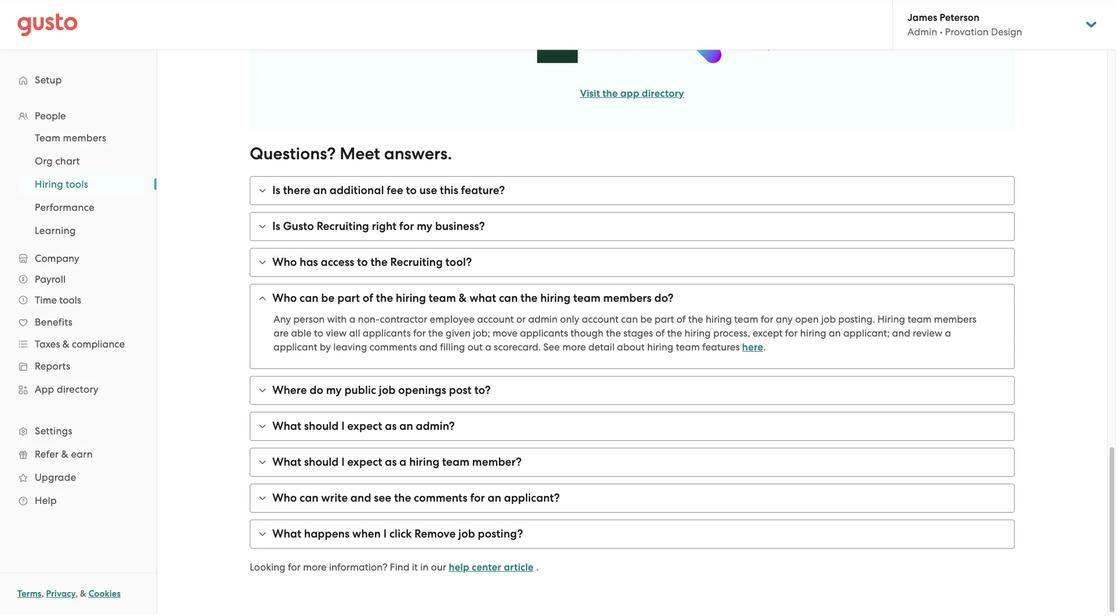 Task type: describe. For each thing, give the bounding box(es) containing it.
the left app
[[603, 88, 618, 100]]

by
[[320, 342, 331, 353]]

hiring up contractor
[[396, 292, 426, 305]]

there
[[283, 184, 311, 197]]

the down "employee"
[[429, 328, 444, 339]]

terms
[[17, 589, 42, 600]]

help link
[[12, 491, 145, 512]]

my inside "dropdown button"
[[417, 220, 433, 233]]

hiring up process,
[[706, 314, 732, 325]]

expect for a
[[348, 456, 383, 469]]

or
[[517, 314, 526, 325]]

can up person
[[300, 292, 319, 305]]

app
[[35, 384, 54, 396]]

to inside dropdown button
[[357, 256, 368, 269]]

help
[[35, 495, 57, 507]]

refer & earn
[[35, 449, 93, 460]]

posting.
[[839, 314, 876, 325]]

only
[[561, 314, 580, 325]]

in
[[421, 562, 429, 574]]

list containing people
[[0, 106, 157, 513]]

where
[[273, 384, 307, 397]]

post
[[449, 384, 472, 397]]

can up or
[[499, 292, 518, 305]]

able
[[291, 328, 312, 339]]

my inside dropdown button
[[326, 384, 342, 397]]

members inside "list"
[[63, 132, 106, 144]]

any
[[274, 314, 291, 325]]

for down any
[[786, 328, 798, 339]]

additional
[[330, 184, 384, 197]]

recruiting inside "dropdown button"
[[317, 220, 369, 233]]

answers.
[[384, 144, 452, 164]]

cookies
[[89, 589, 121, 600]]

benefits
[[35, 317, 73, 328]]

hiring tools
[[35, 179, 88, 190]]

is gusto recruiting right for my business?
[[273, 220, 485, 233]]

what happens when i click remove job posting?
[[273, 528, 523, 541]]

is for is gusto recruiting right for my business?
[[273, 220, 281, 233]]

our
[[431, 562, 447, 574]]

applicant
[[274, 342, 318, 353]]

happens
[[304, 528, 350, 541]]

what for what happens when i click remove job posting?
[[273, 528, 302, 541]]

team up review
[[908, 314, 932, 325]]

who for who can be part of the hiring team & what can the hiring team members do?
[[273, 292, 297, 305]]

out
[[468, 342, 483, 353]]

design
[[992, 26, 1023, 38]]

who can be part of the hiring team & what can the hiring team members do?
[[273, 292, 674, 305]]

time tools button
[[12, 290, 145, 311]]

is there an additional fee to use this feature? button
[[251, 177, 1015, 205]]

an inside "any person with a non-contractor employee account or admin only account can be part of the hiring team for any open job posting. hiring team members are able to view all applicants for the given job; move applicants though the stages of the hiring process, except for hiring an applicant; and review a applicant by leaving comments and filling out a scorecard. see more detail about hiring team features"
[[830, 328, 842, 339]]

help center article link
[[449, 562, 534, 574]]

team up process,
[[735, 314, 759, 325]]

visit the app directory link
[[581, 88, 685, 100]]

a inside dropdown button
[[400, 456, 407, 469]]

detail
[[589, 342, 615, 353]]

employee
[[430, 314, 475, 325]]

contractor
[[380, 314, 428, 325]]

open
[[796, 314, 820, 325]]

team up only
[[574, 292, 601, 305]]

do
[[310, 384, 324, 397]]

taxes & compliance button
[[12, 334, 145, 355]]

who for who has access to the recruiting tool?
[[273, 256, 297, 269]]

though
[[571, 328, 604, 339]]

non-
[[358, 314, 380, 325]]

tools for hiring tools
[[66, 179, 88, 190]]

i inside dropdown button
[[384, 528, 387, 541]]

should for what should i expect as a hiring team member?
[[304, 456, 339, 469]]

earn
[[71, 449, 93, 460]]

an right there
[[313, 184, 327, 197]]

1 applicants from the left
[[363, 328, 411, 339]]

refer & earn link
[[12, 444, 145, 465]]

the up non-
[[376, 292, 393, 305]]

team up "employee"
[[429, 292, 456, 305]]

any person with a non-contractor employee account or admin only account can be part of the hiring team for any open job posting. hiring team members are able to view all applicants for the given job; move applicants though the stages of the hiring process, except for hiring an applicant; and review a applicant by leaving comments and filling out a scorecard. see more detail about hiring team features
[[274, 314, 977, 353]]

org
[[35, 155, 53, 167]]

click
[[390, 528, 412, 541]]

applicant?
[[504, 492, 560, 505]]

find
[[390, 562, 410, 574]]

team left features
[[676, 342, 700, 353]]

what should i expect as a hiring team member?
[[273, 456, 522, 469]]

list containing team members
[[0, 126, 157, 242]]

. inside looking for more information? find it in our help center article .
[[537, 562, 539, 574]]

can inside dropdown button
[[300, 492, 319, 505]]

has
[[300, 256, 318, 269]]

upgrade link
[[12, 467, 145, 488]]

learning link
[[21, 220, 145, 241]]

& left the cookies 'button'
[[80, 589, 86, 600]]

hiring up features
[[685, 328, 711, 339]]

performance link
[[21, 197, 145, 218]]

privacy link
[[46, 589, 76, 600]]

part inside dropdown button
[[338, 292, 360, 305]]

remove
[[415, 528, 456, 541]]

privacy
[[46, 589, 76, 600]]

be inside "any person with a non-contractor employee account or admin only account can be part of the hiring team for any open job posting. hiring team members are able to view all applicants for the given job; move applicants though the stages of the hiring process, except for hiring an applicant; and review a applicant by leaving comments and filling out a scorecard. see more detail about hiring team features"
[[641, 314, 653, 325]]

any
[[776, 314, 793, 325]]

to inside dropdown button
[[406, 184, 417, 197]]

1 vertical spatial and
[[420, 342, 438, 353]]

job inside dropdown button
[[379, 384, 396, 397]]

scorecard.
[[494, 342, 541, 353]]

what should i expect as an admin?
[[273, 420, 455, 433]]

chart
[[55, 155, 80, 167]]

people
[[35, 110, 66, 122]]

see
[[544, 342, 560, 353]]

directory inside gusto navigation element
[[57, 384, 99, 396]]

comments inside dropdown button
[[414, 492, 468, 505]]

job;
[[473, 328, 491, 339]]

to inside "any person with a non-contractor employee account or admin only account can be part of the hiring team for any open job posting. hiring team members are able to view all applicants for the given job; move applicants though the stages of the hiring process, except for hiring an applicant; and review a applicant by leaving comments and filling out a scorecard. see more detail about hiring team features"
[[314, 328, 324, 339]]

reports
[[35, 361, 70, 372]]

is for is there an additional fee to use this feature?
[[273, 184, 281, 197]]

fee
[[387, 184, 404, 197]]

with
[[327, 314, 347, 325]]

here
[[743, 342, 764, 354]]

person
[[294, 314, 325, 325]]

member?
[[473, 456, 522, 469]]

payroll
[[35, 274, 66, 285]]

refer
[[35, 449, 59, 460]]

& inside the taxes & compliance dropdown button
[[63, 339, 70, 350]]

i for an
[[342, 420, 345, 433]]

where do my public job openings post to? button
[[251, 377, 1015, 405]]

the up features
[[689, 314, 704, 325]]

time
[[35, 295, 57, 306]]

applicant;
[[844, 328, 890, 339]]



Task type: vqa. For each thing, say whether or not it's contained in the screenshot.
address within the Check if you want government agencies to use this address to contact you by phone and mail.
no



Task type: locate. For each thing, give the bounding box(es) containing it.
is inside "dropdown button"
[[273, 220, 281, 233]]

1 vertical spatial directory
[[57, 384, 99, 396]]

setup
[[35, 74, 62, 86]]

0 horizontal spatial applicants
[[363, 328, 411, 339]]

write
[[321, 492, 348, 505]]

0 vertical spatial more
[[563, 342, 586, 353]]

meet
[[340, 144, 380, 164]]

1 vertical spatial be
[[641, 314, 653, 325]]

who left has
[[273, 256, 297, 269]]

the up detail
[[606, 328, 621, 339]]

an down posting.
[[830, 328, 842, 339]]

1 horizontal spatial more
[[563, 342, 586, 353]]

2 horizontal spatial members
[[935, 314, 977, 325]]

0 horizontal spatial directory
[[57, 384, 99, 396]]

. down except
[[764, 342, 766, 353]]

who for who can write and see the comments for an applicant?
[[273, 492, 297, 505]]

0 horizontal spatial my
[[326, 384, 342, 397]]

0 horizontal spatial part
[[338, 292, 360, 305]]

i left click
[[384, 528, 387, 541]]

more down happens
[[303, 562, 327, 574]]

1 list from the top
[[0, 106, 157, 513]]

and
[[893, 328, 911, 339], [420, 342, 438, 353], [351, 492, 371, 505]]

hiring up 'who can write and see the comments for an applicant?'
[[410, 456, 440, 469]]

app directory link
[[12, 379, 145, 400]]

0 vertical spatial my
[[417, 220, 433, 233]]

1 horizontal spatial applicants
[[520, 328, 569, 339]]

my right do
[[326, 384, 342, 397]]

tools up performance 'link'
[[66, 179, 88, 190]]

1 vertical spatial hiring
[[878, 314, 906, 325]]

the right stages
[[668, 328, 683, 339]]

hiring down open
[[801, 328, 827, 339]]

tools inside dropdown button
[[59, 295, 81, 306]]

should inside what should i expect as an admin? dropdown button
[[304, 420, 339, 433]]

0 vertical spatial and
[[893, 328, 911, 339]]

0 vertical spatial should
[[304, 420, 339, 433]]

2 expect from the top
[[348, 456, 383, 469]]

2 vertical spatial and
[[351, 492, 371, 505]]

to up by
[[314, 328, 324, 339]]

should
[[304, 420, 339, 433], [304, 456, 339, 469]]

my left the business?
[[417, 220, 433, 233]]

account up move
[[477, 314, 514, 325]]

0 vertical spatial directory
[[642, 88, 685, 100]]

what happens when i click remove job posting? button
[[251, 521, 1015, 549]]

an down member?
[[488, 492, 502, 505]]

features
[[703, 342, 740, 353]]

integration logo image
[[538, 23, 578, 63], [687, 23, 728, 63], [587, 23, 628, 63], [737, 27, 778, 59]]

to right access
[[357, 256, 368, 269]]

1 vertical spatial expect
[[348, 456, 383, 469]]

.
[[764, 342, 766, 353], [537, 562, 539, 574]]

0 vertical spatial .
[[764, 342, 766, 353]]

2 who from the top
[[273, 292, 297, 305]]

stages
[[624, 328, 654, 339]]

public
[[345, 384, 377, 397]]

the down is gusto recruiting right for my business?
[[371, 256, 388, 269]]

as up what should i expect as a hiring team member?
[[385, 420, 397, 433]]

0 vertical spatial to
[[406, 184, 417, 197]]

1 horizontal spatial to
[[357, 256, 368, 269]]

2 as from the top
[[385, 456, 397, 469]]

who has access to the recruiting tool? button
[[251, 249, 1015, 277]]

should for what should i expect as an admin?
[[304, 420, 339, 433]]

james
[[908, 12, 938, 24]]

app
[[621, 88, 640, 100]]

0 horizontal spatial .
[[537, 562, 539, 574]]

job right open
[[822, 314, 837, 325]]

, left privacy link
[[42, 589, 44, 600]]

reports link
[[12, 356, 145, 377]]

center
[[472, 562, 502, 574]]

can inside "any person with a non-contractor employee account or admin only account can be part of the hiring team for any open job posting. hiring team members are able to view all applicants for the given job; move applicants though the stages of the hiring process, except for hiring an applicant; and review a applicant by leaving comments and filling out a scorecard. see more detail about hiring team features"
[[622, 314, 638, 325]]

1 horizontal spatial directory
[[642, 88, 685, 100]]

cookies button
[[89, 587, 121, 601]]

tools down 'payroll' dropdown button
[[59, 295, 81, 306]]

admin?
[[416, 420, 455, 433]]

1 who from the top
[[273, 256, 297, 269]]

0 horizontal spatial account
[[477, 314, 514, 325]]

. inside here .
[[764, 342, 766, 353]]

hiring down stages
[[648, 342, 674, 353]]

2 horizontal spatial job
[[822, 314, 837, 325]]

all
[[349, 328, 361, 339]]

are
[[274, 328, 289, 339]]

as for an
[[385, 420, 397, 433]]

can up stages
[[622, 314, 638, 325]]

to right fee
[[406, 184, 417, 197]]

home image
[[17, 13, 78, 36]]

posting?
[[478, 528, 523, 541]]

job right public
[[379, 384, 396, 397]]

benefits link
[[12, 312, 145, 333]]

job inside "any person with a non-contractor employee account or admin only account can be part of the hiring team for any open job posting. hiring team members are able to view all applicants for the given job; move applicants though the stages of the hiring process, except for hiring an applicant; and review a applicant by leaving comments and filling out a scorecard. see more detail about hiring team features"
[[822, 314, 837, 325]]

people button
[[12, 106, 145, 126]]

comments down contractor
[[370, 342, 417, 353]]

comments
[[370, 342, 417, 353], [414, 492, 468, 505]]

right
[[372, 220, 397, 233]]

0 horizontal spatial of
[[363, 292, 374, 305]]

an left admin? on the left bottom of the page
[[400, 420, 413, 433]]

of right stages
[[656, 328, 665, 339]]

0 horizontal spatial hiring
[[35, 179, 63, 190]]

expect for an
[[348, 420, 383, 433]]

0 vertical spatial comments
[[370, 342, 417, 353]]

applicants down admin
[[520, 328, 569, 339]]

0 horizontal spatial members
[[63, 132, 106, 144]]

who can be part of the hiring team & what can the hiring team members do? button
[[251, 285, 1015, 313]]

•
[[941, 26, 943, 38]]

1 horizontal spatial hiring
[[878, 314, 906, 325]]

it
[[412, 562, 418, 574]]

review
[[914, 328, 943, 339]]

hiring inside dropdown button
[[410, 456, 440, 469]]

given
[[446, 328, 471, 339]]

1 vertical spatial job
[[379, 384, 396, 397]]

1 vertical spatial tools
[[59, 295, 81, 306]]

0 horizontal spatial ,
[[42, 589, 44, 600]]

and left review
[[893, 328, 911, 339]]

company
[[35, 253, 79, 264]]

0 horizontal spatial recruiting
[[317, 220, 369, 233]]

who
[[273, 256, 297, 269], [273, 292, 297, 305], [273, 492, 297, 505]]

2 vertical spatial what
[[273, 528, 302, 541]]

recruiting inside dropdown button
[[391, 256, 443, 269]]

1 vertical spatial as
[[385, 456, 397, 469]]

what
[[470, 292, 497, 305]]

applicants
[[363, 328, 411, 339], [520, 328, 569, 339]]

1 horizontal spatial members
[[604, 292, 652, 305]]

0 vertical spatial job
[[822, 314, 837, 325]]

the inside the who has access to the recruiting tool? dropdown button
[[371, 256, 388, 269]]

2 account from the left
[[582, 314, 619, 325]]

0 horizontal spatial to
[[314, 328, 324, 339]]

admin
[[529, 314, 558, 325]]

of inside dropdown button
[[363, 292, 374, 305]]

members inside "any person with a non-contractor employee account or admin only account can be part of the hiring team for any open job posting. hiring team members are able to view all applicants for the given job; move applicants though the stages of the hiring process, except for hiring an applicant; and review a applicant by leaving comments and filling out a scorecard. see more detail about hiring team features"
[[935, 314, 977, 325]]

2 vertical spatial to
[[314, 328, 324, 339]]

comments up remove
[[414, 492, 468, 505]]

settings link
[[12, 421, 145, 442]]

is
[[273, 184, 281, 197], [273, 220, 281, 233]]

time tools
[[35, 295, 81, 306]]

part inside "any person with a non-contractor employee account or admin only account can be part of the hiring team for any open job posting. hiring team members are able to view all applicants for the given job; move applicants though the stages of the hiring process, except for hiring an applicant; and review a applicant by leaving comments and filling out a scorecard. see more detail about hiring team features"
[[655, 314, 675, 325]]

part
[[338, 292, 360, 305], [655, 314, 675, 325]]

0 vertical spatial part
[[338, 292, 360, 305]]

who inside dropdown button
[[273, 256, 297, 269]]

job inside dropdown button
[[459, 528, 476, 541]]

the right see
[[394, 492, 412, 505]]

part up with
[[338, 292, 360, 305]]

setup link
[[12, 70, 145, 90]]

1 vertical spatial .
[[537, 562, 539, 574]]

an inside dropdown button
[[400, 420, 413, 433]]

1 horizontal spatial part
[[655, 314, 675, 325]]

expect down public
[[348, 420, 383, 433]]

recruiting up access
[[317, 220, 369, 233]]

the
[[603, 88, 618, 100], [371, 256, 388, 269], [376, 292, 393, 305], [521, 292, 538, 305], [689, 314, 704, 325], [429, 328, 444, 339], [606, 328, 621, 339], [668, 328, 683, 339], [394, 492, 412, 505]]

1 , from the left
[[42, 589, 44, 600]]

hiring up admin
[[541, 292, 571, 305]]

0 vertical spatial what
[[273, 420, 302, 433]]

account up though
[[582, 314, 619, 325]]

0 vertical spatial i
[[342, 420, 345, 433]]

list
[[0, 106, 157, 513], [0, 126, 157, 242]]

members up review
[[935, 314, 977, 325]]

view
[[326, 328, 347, 339]]

settings
[[35, 426, 72, 437]]

0 horizontal spatial job
[[379, 384, 396, 397]]

for right looking
[[288, 562, 301, 574]]

0 horizontal spatial and
[[351, 492, 371, 505]]

1 horizontal spatial be
[[641, 314, 653, 325]]

0 vertical spatial expect
[[348, 420, 383, 433]]

members down people dropdown button
[[63, 132, 106, 144]]

hiring down org on the top left
[[35, 179, 63, 190]]

1 vertical spatial comments
[[414, 492, 468, 505]]

org chart
[[35, 155, 80, 167]]

terms , privacy , & cookies
[[17, 589, 121, 600]]

1 horizontal spatial ,
[[76, 589, 78, 600]]

0 horizontal spatial more
[[303, 562, 327, 574]]

& left "what"
[[459, 292, 467, 305]]

as up see
[[385, 456, 397, 469]]

1 horizontal spatial job
[[459, 528, 476, 541]]

an
[[313, 184, 327, 197], [830, 328, 842, 339], [400, 420, 413, 433], [488, 492, 502, 505]]

of up non-
[[363, 292, 374, 305]]

i for a
[[342, 456, 345, 469]]

job right remove
[[459, 528, 476, 541]]

for inside dropdown button
[[471, 492, 485, 505]]

hiring tools link
[[21, 174, 145, 195]]

1 horizontal spatial account
[[582, 314, 619, 325]]

hiring inside hiring tools link
[[35, 179, 63, 190]]

hiring
[[35, 179, 63, 190], [878, 314, 906, 325]]

be inside dropdown button
[[321, 292, 335, 305]]

what should i expect as an admin? button
[[251, 413, 1015, 441]]

1 vertical spatial more
[[303, 562, 327, 574]]

1 vertical spatial is
[[273, 220, 281, 233]]

for down contractor
[[414, 328, 426, 339]]

for inside "dropdown button"
[[400, 220, 414, 233]]

0 vertical spatial is
[[273, 184, 281, 197]]

and left see
[[351, 492, 371, 505]]

of down who can be part of the hiring team & what can the hiring team members do? dropdown button
[[677, 314, 686, 325]]

a up all
[[349, 314, 356, 325]]

hiring up applicant;
[[878, 314, 906, 325]]

1 horizontal spatial recruiting
[[391, 256, 443, 269]]

members
[[63, 132, 106, 144], [604, 292, 652, 305], [935, 314, 977, 325]]

who has access to the recruiting tool?
[[273, 256, 472, 269]]

members inside dropdown button
[[604, 292, 652, 305]]

upgrade
[[35, 472, 76, 484]]

a up 'who can write and see the comments for an applicant?'
[[400, 456, 407, 469]]

what for what should i expect as a hiring team member?
[[273, 456, 302, 469]]

2 applicants from the left
[[520, 328, 569, 339]]

visit the app directory
[[581, 88, 685, 100]]

should down do
[[304, 420, 339, 433]]

for right "right"
[[400, 220, 414, 233]]

of
[[363, 292, 374, 305], [677, 314, 686, 325], [656, 328, 665, 339]]

should up write
[[304, 456, 339, 469]]

2 should from the top
[[304, 456, 339, 469]]

use
[[420, 184, 438, 197]]

0 horizontal spatial be
[[321, 292, 335, 305]]

for down member?
[[471, 492, 485, 505]]

for up except
[[761, 314, 774, 325]]

what for what should i expect as an admin?
[[273, 420, 302, 433]]

1 horizontal spatial and
[[420, 342, 438, 353]]

who can write and see the comments for an applicant? button
[[251, 485, 1015, 513]]

2 vertical spatial of
[[656, 328, 665, 339]]

directory down reports link at the bottom of the page
[[57, 384, 99, 396]]

where do my public job openings post to?
[[273, 384, 491, 397]]

is left gusto on the left top of the page
[[273, 220, 281, 233]]

and left filling
[[420, 342, 438, 353]]

expect down what should i expect as an admin?
[[348, 456, 383, 469]]

1 vertical spatial my
[[326, 384, 342, 397]]

3 what from the top
[[273, 528, 302, 541]]

gusto navigation element
[[0, 50, 157, 531]]

1 is from the top
[[273, 184, 281, 197]]

this
[[440, 184, 459, 197]]

, left the cookies 'button'
[[76, 589, 78, 600]]

1 horizontal spatial .
[[764, 342, 766, 353]]

1 account from the left
[[477, 314, 514, 325]]

1 vertical spatial part
[[655, 314, 675, 325]]

2 what from the top
[[273, 456, 302, 469]]

2 horizontal spatial of
[[677, 314, 686, 325]]

the inside who can write and see the comments for an applicant? dropdown button
[[394, 492, 412, 505]]

performance
[[35, 202, 95, 213]]

i up write
[[342, 456, 345, 469]]

a right out
[[486, 342, 492, 353]]

2 vertical spatial who
[[273, 492, 297, 505]]

taxes
[[35, 339, 60, 350]]

recruiting left tool?
[[391, 256, 443, 269]]

should inside the what should i expect as a hiring team member? dropdown button
[[304, 456, 339, 469]]

i down public
[[342, 420, 345, 433]]

is left there
[[273, 184, 281, 197]]

0 vertical spatial of
[[363, 292, 374, 305]]

what inside dropdown button
[[273, 528, 302, 541]]

applicants down contractor
[[363, 328, 411, 339]]

1 vertical spatial i
[[342, 456, 345, 469]]

a right review
[[946, 328, 952, 339]]

for inside looking for more information? find it in our help center article .
[[288, 562, 301, 574]]

org chart link
[[21, 151, 145, 172]]

0 vertical spatial be
[[321, 292, 335, 305]]

who up any at the left bottom of the page
[[273, 292, 297, 305]]

who left write
[[273, 492, 297, 505]]

. right article
[[537, 562, 539, 574]]

more inside "any person with a non-contractor employee account or admin only account can be part of the hiring team for any open job posting. hiring team members are able to view all applicants for the given job; move applicants though the stages of the hiring process, except for hiring an applicant; and review a applicant by leaving comments and filling out a scorecard. see more detail about hiring team features"
[[563, 342, 586, 353]]

more down though
[[563, 342, 586, 353]]

taxes & compliance
[[35, 339, 125, 350]]

2 vertical spatial job
[[459, 528, 476, 541]]

hiring
[[396, 292, 426, 305], [541, 292, 571, 305], [706, 314, 732, 325], [685, 328, 711, 339], [801, 328, 827, 339], [648, 342, 674, 353], [410, 456, 440, 469]]

more inside looking for more information? find it in our help center article .
[[303, 562, 327, 574]]

0 vertical spatial tools
[[66, 179, 88, 190]]

0 vertical spatial recruiting
[[317, 220, 369, 233]]

2 vertical spatial i
[[384, 528, 387, 541]]

be up stages
[[641, 314, 653, 325]]

the up or
[[521, 292, 538, 305]]

2 horizontal spatial to
[[406, 184, 417, 197]]

account
[[477, 314, 514, 325], [582, 314, 619, 325]]

2 horizontal spatial and
[[893, 328, 911, 339]]

comments inside "any person with a non-contractor employee account or admin only account can be part of the hiring team for any open job posting. hiring team members are able to view all applicants for the given job; move applicants though the stages of the hiring process, except for hiring an applicant; and review a applicant by leaving comments and filling out a scorecard. see more detail about hiring team features"
[[370, 342, 417, 353]]

feature?
[[461, 184, 505, 197]]

1 expect from the top
[[348, 420, 383, 433]]

more
[[563, 342, 586, 353], [303, 562, 327, 574]]

see
[[374, 492, 392, 505]]

1 vertical spatial should
[[304, 456, 339, 469]]

1 horizontal spatial of
[[656, 328, 665, 339]]

& right the taxes
[[63, 339, 70, 350]]

1 as from the top
[[385, 420, 397, 433]]

2 list from the top
[[0, 126, 157, 242]]

business?
[[435, 220, 485, 233]]

who inside dropdown button
[[273, 492, 297, 505]]

when
[[353, 528, 381, 541]]

team left member?
[[443, 456, 470, 469]]

& left earn
[[61, 449, 68, 460]]

is inside dropdown button
[[273, 184, 281, 197]]

about
[[618, 342, 645, 353]]

who inside dropdown button
[[273, 292, 297, 305]]

terms link
[[17, 589, 42, 600]]

what
[[273, 420, 302, 433], [273, 456, 302, 469], [273, 528, 302, 541]]

1 vertical spatial of
[[677, 314, 686, 325]]

provation
[[946, 26, 989, 38]]

to?
[[475, 384, 491, 397]]

admin
[[908, 26, 938, 38]]

1 vertical spatial recruiting
[[391, 256, 443, 269]]

can left write
[[300, 492, 319, 505]]

2 vertical spatial members
[[935, 314, 977, 325]]

1 horizontal spatial my
[[417, 220, 433, 233]]

1 vertical spatial members
[[604, 292, 652, 305]]

be up with
[[321, 292, 335, 305]]

0 vertical spatial who
[[273, 256, 297, 269]]

and inside dropdown button
[[351, 492, 371, 505]]

who can write and see the comments for an applicant?
[[273, 492, 560, 505]]

team inside dropdown button
[[443, 456, 470, 469]]

directory right app
[[642, 88, 685, 100]]

tools for time tools
[[59, 295, 81, 306]]

1 vertical spatial to
[[357, 256, 368, 269]]

& inside the refer & earn link
[[61, 449, 68, 460]]

2 , from the left
[[76, 589, 78, 600]]

hiring inside "any person with a non-contractor employee account or admin only account can be part of the hiring team for any open job posting. hiring team members are able to view all applicants for the given job; move applicants though the stages of the hiring process, except for hiring an applicant; and review a applicant by leaving comments and filling out a scorecard. see more detail about hiring team features"
[[878, 314, 906, 325]]

as for a
[[385, 456, 397, 469]]

0 vertical spatial as
[[385, 420, 397, 433]]

1 vertical spatial who
[[273, 292, 297, 305]]

& inside who can be part of the hiring team & what can the hiring team members do? dropdown button
[[459, 292, 467, 305]]

1 vertical spatial what
[[273, 456, 302, 469]]

3 who from the top
[[273, 492, 297, 505]]

1 what from the top
[[273, 420, 302, 433]]

2 is from the top
[[273, 220, 281, 233]]

members up "any person with a non-contractor employee account or admin only account can be part of the hiring team for any open job posting. hiring team members are able to view all applicants for the given job; move applicants though the stages of the hiring process, except for hiring an applicant; and review a applicant by leaving comments and filling out a scorecard. see more detail about hiring team features"
[[604, 292, 652, 305]]

part down do?
[[655, 314, 675, 325]]

1 should from the top
[[304, 420, 339, 433]]

0 vertical spatial hiring
[[35, 179, 63, 190]]

0 vertical spatial members
[[63, 132, 106, 144]]



